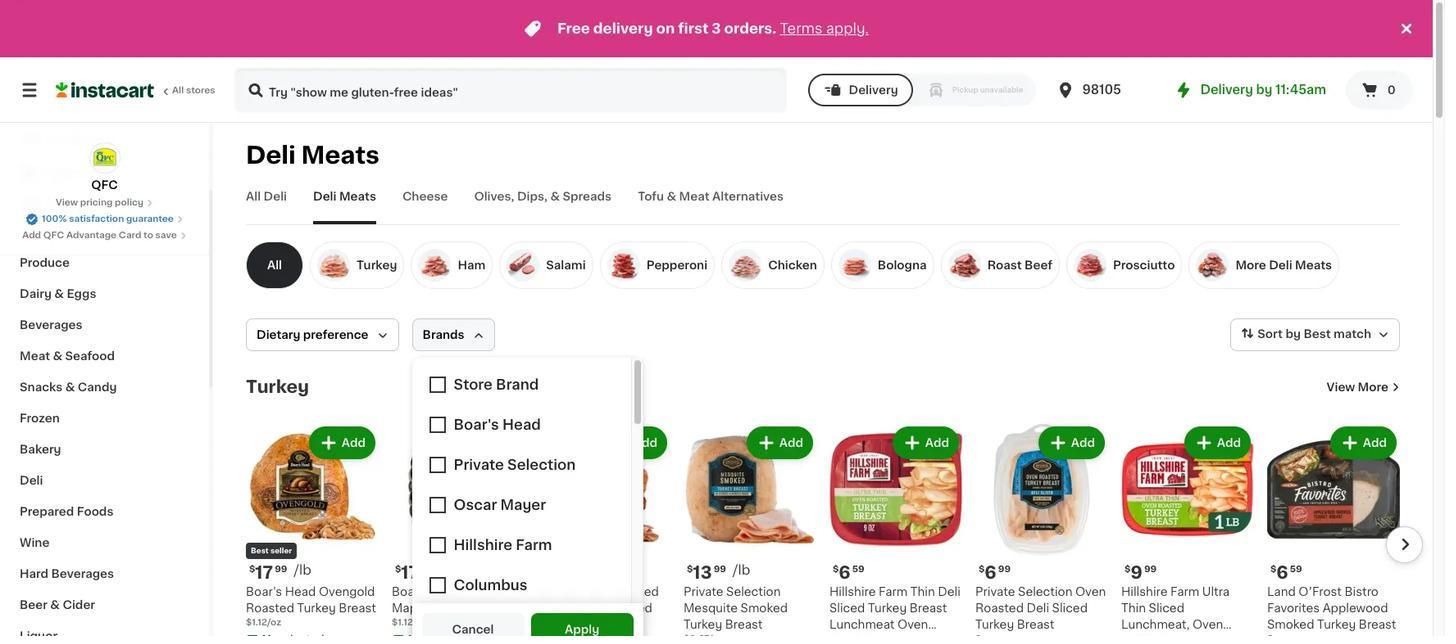 Task type: describe. For each thing, give the bounding box(es) containing it.
product group containing 13
[[684, 424, 816, 637]]

foods
[[77, 507, 113, 518]]

prepared foods link
[[10, 497, 199, 528]]

dips,
[[517, 191, 548, 202]]

card
[[119, 231, 141, 240]]

delivery for delivery
[[849, 84, 898, 96]]

favorites
[[1267, 603, 1320, 615]]

ham image
[[418, 249, 451, 282]]

& for tofu & meat alternatives
[[667, 191, 676, 202]]

ham
[[458, 260, 485, 271]]

save
[[155, 231, 177, 240]]

turkey inside boar's head honey maple turkey breast $1.12/oz
[[430, 603, 469, 615]]

$ 6 99
[[979, 565, 1011, 582]]

add for hillshire farm ultra thin sliced lunchmeat, oven roasted turkey
[[1217, 438, 1241, 449]]

it
[[72, 134, 80, 145]]

add for private selection mesquite smoked turkey breast
[[779, 438, 803, 449]]

private for private selection mesquite smoked turkey breast
[[684, 587, 723, 598]]

by for delivery
[[1256, 84, 1273, 96]]

Search field
[[236, 69, 785, 111]]

add button for private selection oven roasted deli sliced turkey breast
[[1040, 429, 1103, 458]]

6 for private
[[985, 565, 997, 582]]

ham link
[[411, 242, 493, 289]]

& for snacks & candy
[[65, 382, 75, 393]]

add for hillshire farm thin deli sliced turkey breast lunchmeat oven roasted turkey breast
[[925, 438, 949, 449]]

roast beef link
[[941, 242, 1060, 289]]

smoked inside private selection mesquite smoked turkey breast
[[741, 603, 788, 615]]

thin inside hillshire farm ultra thin sliced lunchmeat, oven roasted turkey
[[1121, 603, 1146, 615]]

prosciutto
[[1113, 260, 1175, 271]]

boar's inside boar's head cracked pepper mill smoked turkey breast
[[538, 587, 574, 598]]

dairy
[[20, 289, 52, 300]]

turkey right "turkey" icon on the left
[[357, 260, 397, 271]]

wine
[[20, 538, 49, 549]]

lunchmeat
[[830, 620, 895, 631]]

add for boar's head ovengold roasted turkey breast
[[342, 438, 366, 449]]

olives, dips, & spreads
[[474, 191, 612, 202]]

$13.99 per pound element
[[684, 563, 816, 584]]

qfc link
[[89, 143, 120, 193]]

boar's for boar's head honey maple turkey breast
[[392, 587, 428, 598]]

cheese link
[[402, 189, 448, 225]]

private selection mesquite smoked turkey breast
[[684, 587, 788, 631]]

deli inside hillshire farm thin deli sliced turkey breast lunchmeat oven roasted turkey breast
[[938, 587, 961, 598]]

all link
[[246, 242, 303, 289]]

bakery link
[[10, 434, 199, 466]]

add button for boar's head cracked pepper mill smoked turkey breast
[[602, 429, 666, 458]]

more deli meats link
[[1189, 242, 1340, 289]]

$ inside $ 13 99
[[687, 566, 693, 575]]

best for best match
[[1304, 329, 1331, 340]]

breast inside private selection oven roasted deli sliced turkey breast
[[1017, 620, 1055, 631]]

orders.
[[724, 22, 777, 35]]

salami image
[[507, 249, 540, 282]]

terms
[[780, 22, 823, 35]]

view more link
[[1327, 380, 1400, 396]]

breast inside land o'frost bistro favorites applewood smoked turkey breast
[[1359, 620, 1396, 631]]

dietary preference button
[[246, 319, 399, 352]]

cracked
[[611, 587, 659, 598]]

dairy & eggs
[[20, 289, 96, 300]]

turkey image
[[317, 249, 350, 282]]

59 for land
[[1290, 566, 1302, 575]]

3 $17.99 per pound element from the left
[[538, 563, 671, 584]]

view for view more
[[1327, 382, 1355, 393]]

2 vertical spatial meats
[[1295, 260, 1332, 271]]

3
[[712, 22, 721, 35]]

best match
[[1304, 329, 1371, 340]]

100% satisfaction guarantee button
[[25, 210, 184, 226]]

oven inside hillshire farm ultra thin sliced lunchmeat, oven roasted turkey
[[1193, 620, 1223, 631]]

$ 13 99
[[687, 565, 726, 582]]

59 for hillshire
[[852, 566, 865, 575]]

& for meat & seafood
[[53, 351, 62, 362]]

hillshire farm thin deli sliced turkey breast lunchmeat oven roasted turkey breast
[[830, 587, 961, 637]]

99 for 6
[[998, 566, 1011, 575]]

best for best seller
[[251, 548, 269, 555]]

turkey inside hillshire farm ultra thin sliced lunchmeat, oven roasted turkey
[[1173, 636, 1211, 637]]

turkey down lunchmeat
[[881, 636, 920, 637]]

add button for private selection mesquite smoked turkey breast
[[748, 429, 812, 458]]

add button for hillshire farm ultra thin sliced lunchmeat, oven roasted turkey
[[1186, 429, 1249, 458]]

8 product group from the left
[[1267, 424, 1400, 637]]

roast
[[987, 260, 1022, 271]]

view more
[[1327, 382, 1389, 393]]

free delivery on first 3 orders. terms apply.
[[557, 22, 869, 35]]

o'frost
[[1299, 587, 1342, 598]]

$1.12/oz for boar's head ovengold roasted turkey breast
[[246, 619, 281, 628]]

more deli meats
[[1236, 260, 1332, 271]]

0 vertical spatial qfc
[[91, 180, 118, 191]]

prosciutto link
[[1066, 242, 1182, 289]]

add button for boar's head ovengold roasted turkey breast
[[310, 429, 374, 458]]

2 /lb from the left
[[440, 564, 457, 577]]

4 $ from the left
[[833, 566, 839, 575]]

prepared
[[20, 507, 74, 518]]

product group containing add
[[538, 424, 671, 637]]

first
[[678, 22, 709, 35]]

98105
[[1082, 84, 1121, 96]]

6 product group from the left
[[975, 424, 1108, 637]]

all deli link
[[246, 189, 287, 225]]

all of 9 group
[[246, 242, 310, 289]]

more deli meats image
[[1196, 249, 1229, 282]]

lists link
[[10, 189, 199, 221]]

ultra
[[1202, 587, 1230, 598]]

mesquite
[[684, 603, 738, 615]]

9
[[1131, 565, 1143, 582]]

more inside more deli meats link
[[1236, 260, 1266, 271]]

add qfc advantage card to save
[[22, 231, 177, 240]]

17 for $ 17 99
[[255, 565, 273, 582]]

beverages inside hard beverages link
[[51, 569, 114, 580]]

smoked for boar's head cracked pepper mill smoked turkey breast
[[605, 603, 652, 615]]

apply button
[[531, 614, 633, 637]]

hard beverages link
[[10, 559, 199, 590]]

beverages inside beverages link
[[20, 320, 82, 331]]

turkey inside private selection oven roasted deli sliced turkey breast
[[975, 620, 1014, 631]]

oven inside private selection oven roasted deli sliced turkey breast
[[1075, 587, 1106, 598]]

land o'frost bistro favorites applewood smoked turkey breast
[[1267, 587, 1396, 631]]

produce
[[20, 257, 70, 269]]

100% satisfaction guarantee
[[42, 215, 174, 224]]

11:45am
[[1275, 84, 1326, 96]]

again
[[83, 134, 115, 145]]

snacks & candy link
[[10, 372, 199, 403]]

chicken link
[[722, 242, 825, 289]]

buy it again
[[46, 134, 115, 145]]

all for all stores
[[172, 86, 184, 95]]

meat inside meat & seafood link
[[20, 351, 50, 362]]

delivery by 11:45am
[[1200, 84, 1326, 96]]

bologna image
[[838, 249, 871, 282]]

meat & seafood link
[[10, 341, 199, 372]]

1 vertical spatial deli meats
[[313, 191, 376, 202]]

1 vertical spatial meats
[[339, 191, 376, 202]]

land
[[1267, 587, 1296, 598]]

delivery for delivery by 11:45am
[[1200, 84, 1253, 96]]

mill
[[582, 603, 602, 615]]

cancel button
[[422, 614, 524, 637]]

6 for hillshire
[[839, 565, 851, 582]]

& right dips,
[[550, 191, 560, 202]]

more inside view more link
[[1358, 382, 1389, 393]]

turkey up lunchmeat
[[868, 603, 907, 615]]

breast inside boar's head ovengold roasted turkey breast $1.12/oz
[[339, 603, 376, 615]]

hillshire for 9
[[1121, 587, 1168, 598]]

eggs
[[67, 289, 96, 300]]

$17.99 per pound element for ovengold
[[246, 563, 379, 584]]

all inside group
[[267, 260, 282, 271]]

applewood
[[1323, 603, 1388, 615]]

service type group
[[808, 74, 1036, 107]]

Best match Sort by field
[[1231, 319, 1400, 352]]

snacks & candy
[[20, 382, 117, 393]]

alternatives
[[712, 191, 784, 202]]

dietary preference
[[257, 330, 369, 341]]

selection for smoked
[[726, 587, 781, 598]]

add qfc advantage card to save link
[[22, 230, 187, 243]]

hillshire farm ultra thin sliced lunchmeat, oven roasted turkey
[[1121, 587, 1230, 637]]

0 button
[[1346, 70, 1413, 110]]

0 horizontal spatial qfc
[[43, 231, 64, 240]]

frozen
[[20, 413, 60, 425]]

boar's head cracked pepper mill smoked turkey breast
[[538, 587, 659, 631]]

salami
[[546, 260, 586, 271]]

2 product group from the left
[[392, 424, 525, 637]]

pepperoni
[[646, 260, 708, 271]]

to
[[144, 231, 153, 240]]

pepperoni link
[[600, 242, 715, 289]]



Task type: vqa. For each thing, say whether or not it's contained in the screenshot.
topmost MEATS
yes



Task type: locate. For each thing, give the bounding box(es) containing it.
$1.12/oz inside boar's head ovengold roasted turkey breast $1.12/oz
[[246, 619, 281, 628]]

59 up the land
[[1290, 566, 1302, 575]]

by left 11:45am at top
[[1256, 84, 1273, 96]]

turkey link
[[310, 242, 404, 289], [246, 378, 309, 398]]

2 horizontal spatial smoked
[[1267, 620, 1314, 631]]

1 vertical spatial all
[[246, 191, 261, 202]]

0 horizontal spatial more
[[1236, 260, 1266, 271]]

1 horizontal spatial thin
[[1121, 603, 1146, 615]]

boar's
[[246, 587, 282, 598], [392, 587, 428, 598], [538, 587, 574, 598]]

candy
[[78, 382, 117, 393]]

0 horizontal spatial 6
[[839, 565, 851, 582]]

/lb
[[294, 564, 311, 577], [440, 564, 457, 577], [733, 564, 750, 577]]

farm up lunchmeat
[[879, 587, 908, 598]]

add button
[[310, 429, 374, 458], [602, 429, 666, 458], [748, 429, 812, 458], [894, 429, 957, 458], [1040, 429, 1103, 458], [1186, 429, 1249, 458], [1332, 429, 1395, 458]]

private down the $ 6 99 in the right bottom of the page
[[975, 587, 1015, 598]]

0 vertical spatial by
[[1256, 84, 1273, 96]]

private inside private selection oven roasted deli sliced turkey breast
[[975, 587, 1015, 598]]

6 $ from the left
[[1125, 566, 1131, 575]]

4 product group from the left
[[684, 424, 816, 637]]

$17.99 per pound element for honey
[[392, 563, 525, 584]]

hillshire for 6
[[830, 587, 876, 598]]

oven
[[1075, 587, 1106, 598], [898, 620, 928, 631], [1193, 620, 1223, 631]]

by right sort
[[1286, 329, 1301, 340]]

qfc up view pricing policy 'link'
[[91, 180, 118, 191]]

1 horizontal spatial hillshire
[[1121, 587, 1168, 598]]

0 horizontal spatial head
[[285, 587, 316, 598]]

by for sort
[[1286, 329, 1301, 340]]

1 $ 6 59 from the left
[[833, 565, 865, 582]]

cheese
[[402, 191, 448, 202]]

17 down best seller on the left bottom
[[255, 565, 273, 582]]

turkey down 'dietary'
[[246, 379, 309, 396]]

$ 6 59 up the land
[[1271, 565, 1302, 582]]

meat inside tofu & meat alternatives link
[[679, 191, 710, 202]]

beverages
[[20, 320, 82, 331], [51, 569, 114, 580]]

$ up "maple"
[[395, 566, 401, 575]]

& left eggs
[[54, 289, 64, 300]]

1 99 from the left
[[275, 566, 287, 575]]

3 99 from the left
[[998, 566, 1011, 575]]

/lb up boar's head honey maple turkey breast $1.12/oz
[[440, 564, 457, 577]]

chicken image
[[729, 249, 762, 282]]

1 vertical spatial view
[[1327, 382, 1355, 393]]

0 horizontal spatial thin
[[911, 587, 935, 598]]

$1.12/oz inside boar's head honey maple turkey breast $1.12/oz
[[392, 619, 427, 628]]

None search field
[[234, 67, 787, 113]]

99 right 13
[[714, 566, 726, 575]]

2 6 from the left
[[985, 565, 997, 582]]

sliced inside private selection oven roasted deli sliced turkey breast
[[1052, 603, 1088, 615]]

2 horizontal spatial oven
[[1193, 620, 1223, 631]]

1 product group from the left
[[246, 424, 379, 637]]

product group containing 9
[[1121, 424, 1254, 637]]

99 for 9
[[1144, 566, 1157, 575]]

more down match
[[1358, 382, 1389, 393]]

lists
[[46, 199, 74, 211]]

beverages link
[[10, 310, 199, 341]]

99 inside the $ 6 99
[[998, 566, 1011, 575]]

prepared foods
[[20, 507, 113, 518]]

meats left cheese
[[339, 191, 376, 202]]

2 horizontal spatial head
[[577, 587, 608, 598]]

3 product group from the left
[[538, 424, 671, 637]]

seafood
[[65, 351, 115, 362]]

1 hillshire from the left
[[830, 587, 876, 598]]

3 6 from the left
[[1277, 565, 1288, 582]]

product group
[[246, 424, 379, 637], [392, 424, 525, 637], [538, 424, 671, 637], [684, 424, 816, 637], [830, 424, 962, 637], [975, 424, 1108, 637], [1121, 424, 1254, 637], [1267, 424, 1400, 637]]

0 horizontal spatial view
[[56, 198, 78, 207]]

roasted down lunchmeat
[[830, 636, 878, 637]]

farm
[[879, 587, 908, 598], [1171, 587, 1199, 598]]

qfc
[[91, 180, 118, 191], [43, 231, 64, 240]]

$ inside $ 17 99
[[249, 566, 255, 575]]

1 horizontal spatial qfc
[[91, 180, 118, 191]]

sliced for 6
[[830, 603, 865, 615]]

99 inside $ 17 99
[[275, 566, 287, 575]]

cider
[[63, 600, 95, 612]]

more
[[1236, 260, 1266, 271], [1358, 382, 1389, 393]]

roasted down lunchmeat,
[[1121, 636, 1170, 637]]

free
[[557, 22, 590, 35]]

view inside 'link'
[[56, 198, 78, 207]]

sort
[[1258, 329, 1283, 340]]

2 add button from the left
[[602, 429, 666, 458]]

$ up lunchmeat
[[833, 566, 839, 575]]

$1.12/oz down $ 17 99
[[246, 619, 281, 628]]

3 add button from the left
[[748, 429, 812, 458]]

$ up mesquite
[[687, 566, 693, 575]]

1 horizontal spatial head
[[431, 587, 462, 598]]

boar's head honey maple turkey breast $1.12/oz
[[392, 587, 509, 628]]

1 vertical spatial thin
[[1121, 603, 1146, 615]]

best inside field
[[1304, 329, 1331, 340]]

17
[[255, 565, 273, 582], [401, 565, 419, 582]]

head for pepper
[[577, 587, 608, 598]]

selection inside private selection oven roasted deli sliced turkey breast
[[1018, 587, 1073, 598]]

1 vertical spatial turkey link
[[246, 378, 309, 398]]

1 $1.12/oz from the left
[[246, 619, 281, 628]]

head for maple
[[431, 587, 462, 598]]

turkey inside land o'frost bistro favorites applewood smoked turkey breast
[[1317, 620, 1356, 631]]

0 vertical spatial turkey link
[[310, 242, 404, 289]]

boar's down $ 17 99
[[246, 587, 282, 598]]

6 for land
[[1277, 565, 1288, 582]]

0 vertical spatial more
[[1236, 260, 1266, 271]]

$1.12/oz for boar's head honey maple turkey breast
[[392, 619, 427, 628]]

0 horizontal spatial boar's
[[246, 587, 282, 598]]

deli meats
[[246, 143, 380, 167], [313, 191, 376, 202]]

add button for hillshire farm thin deli sliced turkey breast lunchmeat oven roasted turkey breast
[[894, 429, 957, 458]]

seller
[[270, 548, 292, 555]]

1 vertical spatial by
[[1286, 329, 1301, 340]]

sort by
[[1258, 329, 1301, 340]]

smoked for land o'frost bistro favorites applewood smoked turkey breast
[[1267, 620, 1314, 631]]

bologna
[[878, 260, 927, 271]]

1 horizontal spatial smoked
[[741, 603, 788, 615]]

selection for roasted
[[1018, 587, 1073, 598]]

sliced for 9
[[1149, 603, 1184, 615]]

deli meats link
[[313, 189, 376, 225]]

1 horizontal spatial all
[[246, 191, 261, 202]]

all stores link
[[56, 67, 216, 113]]

$17.99 per pound element up boar's head ovengold roasted turkey breast $1.12/oz
[[246, 563, 379, 584]]

roast beef image
[[948, 249, 981, 282]]

view up the 100%
[[56, 198, 78, 207]]

59 up lunchmeat
[[852, 566, 865, 575]]

delivery button
[[808, 74, 913, 107]]

roasted down $ 17 99
[[246, 603, 294, 615]]

farm for 6
[[879, 587, 908, 598]]

head down $ 17 99
[[285, 587, 316, 598]]

1 sliced from the left
[[830, 603, 865, 615]]

4 99 from the left
[[1144, 566, 1157, 575]]

99 for 13
[[714, 566, 726, 575]]

best left seller
[[251, 548, 269, 555]]

& for beer & cider
[[50, 600, 60, 612]]

5 product group from the left
[[830, 424, 962, 637]]

roast beef
[[987, 260, 1053, 271]]

private
[[684, 587, 723, 598], [975, 587, 1015, 598]]

0 horizontal spatial best
[[251, 548, 269, 555]]

boar's for boar's head ovengold roasted turkey breast
[[246, 587, 282, 598]]

by inside the best match sort by field
[[1286, 329, 1301, 340]]

boar's up "maple"
[[392, 587, 428, 598]]

turkey down applewood
[[1317, 620, 1356, 631]]

delivery down apply.
[[849, 84, 898, 96]]

boar's head ovengold roasted turkey breast $1.12/oz
[[246, 587, 376, 628]]

smoked down $13.99 per pound element
[[741, 603, 788, 615]]

1 private from the left
[[684, 587, 723, 598]]

$ 17 99
[[249, 565, 287, 582]]

turkey down mesquite
[[684, 620, 722, 631]]

all left stores
[[172, 86, 184, 95]]

delivery by 11:45am link
[[1174, 80, 1326, 100]]

2 boar's from the left
[[392, 587, 428, 598]]

0 horizontal spatial hillshire
[[830, 587, 876, 598]]

turkey link down 'dietary'
[[246, 378, 309, 398]]

add
[[22, 231, 41, 240], [342, 438, 366, 449], [633, 438, 657, 449], [779, 438, 803, 449], [925, 438, 949, 449], [1071, 438, 1095, 449], [1217, 438, 1241, 449], [1363, 438, 1387, 449]]

0 horizontal spatial farm
[[879, 587, 908, 598]]

& for dairy & eggs
[[54, 289, 64, 300]]

smoked down cracked
[[605, 603, 652, 615]]

1 horizontal spatial private
[[975, 587, 1015, 598]]

1 horizontal spatial boar's
[[392, 587, 428, 598]]

0 horizontal spatial /lb
[[294, 564, 311, 577]]

bologna link
[[831, 242, 934, 289]]

hillshire up lunchmeat
[[830, 587, 876, 598]]

qfc logo image
[[89, 143, 120, 174]]

bakery
[[20, 444, 61, 456]]

3 sliced from the left
[[1149, 603, 1184, 615]]

hillshire inside hillshire farm thin deli sliced turkey breast lunchmeat oven roasted turkey breast
[[830, 587, 876, 598]]

1 horizontal spatial 59
[[1290, 566, 1302, 575]]

$17.99 per pound element up honey
[[392, 563, 525, 584]]

deli inside private selection oven roasted deli sliced turkey breast
[[1027, 603, 1049, 615]]

view pricing policy link
[[56, 197, 153, 210]]

tofu
[[638, 191, 664, 202]]

$17.99 per pound element
[[246, 563, 379, 584], [392, 563, 525, 584], [538, 563, 671, 584]]

pepperoni image
[[607, 249, 640, 282]]

0 horizontal spatial 59
[[852, 566, 865, 575]]

2 horizontal spatial 6
[[1277, 565, 1288, 582]]

13
[[693, 565, 712, 582]]

& right beer in the left bottom of the page
[[50, 600, 60, 612]]

0 horizontal spatial $17.99 per pound element
[[246, 563, 379, 584]]

1 vertical spatial qfc
[[43, 231, 64, 240]]

best left match
[[1304, 329, 1331, 340]]

by
[[1256, 84, 1273, 96], [1286, 329, 1301, 340]]

add for private selection oven roasted deli sliced turkey breast
[[1071, 438, 1095, 449]]

head
[[285, 587, 316, 598], [431, 587, 462, 598], [577, 587, 608, 598]]

breast inside private selection mesquite smoked turkey breast
[[725, 620, 763, 631]]

/lb inside $13.99 per pound element
[[733, 564, 750, 577]]

0 vertical spatial meat
[[679, 191, 710, 202]]

$ inside $ 9 99
[[1125, 566, 1131, 575]]

pricing
[[80, 198, 113, 207]]

all
[[172, 86, 184, 95], [246, 191, 261, 202], [267, 260, 282, 271]]

1 add button from the left
[[310, 429, 374, 458]]

1 horizontal spatial sliced
[[1052, 603, 1088, 615]]

7 product group from the left
[[1121, 424, 1254, 637]]

$ up private selection oven roasted deli sliced turkey breast
[[979, 566, 985, 575]]

hillshire inside hillshire farm ultra thin sliced lunchmeat, oven roasted turkey
[[1121, 587, 1168, 598]]

more right more deli meats icon
[[1236, 260, 1266, 271]]

private selection oven roasted deli sliced turkey breast
[[975, 587, 1106, 631]]

0 vertical spatial deli meats
[[246, 143, 380, 167]]

roasted down the $ 6 99 in the right bottom of the page
[[975, 603, 1024, 615]]

0 horizontal spatial oven
[[898, 620, 928, 631]]

$ 6 59 up lunchmeat
[[833, 565, 865, 582]]

1 horizontal spatial /lb
[[440, 564, 457, 577]]

$ up the land
[[1271, 566, 1277, 575]]

maple
[[392, 603, 427, 615]]

$ inside the $ 6 99
[[979, 566, 985, 575]]

$17.99 per pound element up boar's head cracked pepper mill smoked turkey breast
[[538, 563, 671, 584]]

1 6 from the left
[[839, 565, 851, 582]]

1 $ from the left
[[249, 566, 255, 575]]

/lb for 13
[[733, 564, 750, 577]]

view
[[56, 198, 78, 207], [1327, 382, 1355, 393]]

$ 6 59 for hillshire
[[833, 565, 865, 582]]

6 up the land
[[1277, 565, 1288, 582]]

1 head from the left
[[285, 587, 316, 598]]

0 vertical spatial beverages
[[20, 320, 82, 331]]

2 $1.12/oz from the left
[[392, 619, 427, 628]]

0 vertical spatial best
[[1304, 329, 1331, 340]]

all up all link
[[246, 191, 261, 202]]

tofu & meat alternatives link
[[638, 189, 784, 225]]

59
[[852, 566, 865, 575], [1290, 566, 1302, 575]]

roasted inside private selection oven roasted deli sliced turkey breast
[[975, 603, 1024, 615]]

3 head from the left
[[577, 587, 608, 598]]

1 horizontal spatial $17.99 per pound element
[[392, 563, 525, 584]]

delivery left 11:45am at top
[[1200, 84, 1253, 96]]

& left candy
[[65, 382, 75, 393]]

6 up private selection oven roasted deli sliced turkey breast
[[985, 565, 997, 582]]

7 add button from the left
[[1332, 429, 1395, 458]]

0 horizontal spatial smoked
[[605, 603, 652, 615]]

1 17 from the left
[[255, 565, 273, 582]]

1 boar's from the left
[[246, 587, 282, 598]]

roasted inside hillshire farm thin deli sliced turkey breast lunchmeat oven roasted turkey breast
[[830, 636, 878, 637]]

breast inside boar's head cracked pepper mill smoked turkey breast
[[579, 620, 617, 631]]

6 up lunchmeat
[[839, 565, 851, 582]]

1 horizontal spatial 6
[[985, 565, 997, 582]]

100%
[[42, 215, 67, 224]]

$ down best seller on the left bottom
[[249, 566, 255, 575]]

head for roasted
[[285, 587, 316, 598]]

/lb for 17
[[294, 564, 311, 577]]

turkey down the $ 6 99 in the right bottom of the page
[[975, 620, 1014, 631]]

add button for land o'frost bistro favorites applewood smoked turkey breast
[[1332, 429, 1395, 458]]

boar's up pepper
[[538, 587, 574, 598]]

0 vertical spatial thin
[[911, 587, 935, 598]]

smoked inside boar's head cracked pepper mill smoked turkey breast
[[605, 603, 652, 615]]

honey
[[465, 587, 503, 598]]

limited time offer region
[[0, 0, 1397, 57]]

all left "turkey" icon on the left
[[267, 260, 282, 271]]

99 right the 9
[[1144, 566, 1157, 575]]

1 horizontal spatial meat
[[679, 191, 710, 202]]

1 horizontal spatial view
[[1327, 382, 1355, 393]]

satisfaction
[[69, 215, 124, 224]]

$ 17
[[395, 565, 419, 582]]

2 farm from the left
[[1171, 587, 1199, 598]]

on
[[656, 22, 675, 35]]

3 boar's from the left
[[538, 587, 574, 598]]

selection
[[726, 587, 781, 598], [1018, 587, 1073, 598]]

turkey up cancel
[[430, 603, 469, 615]]

2 59 from the left
[[1290, 566, 1302, 575]]

meat up snacks
[[20, 351, 50, 362]]

2 horizontal spatial boar's
[[538, 587, 574, 598]]

2 $ 6 59 from the left
[[1271, 565, 1302, 582]]

farm left ultra
[[1171, 587, 1199, 598]]

99 down seller
[[275, 566, 287, 575]]

dietary
[[257, 330, 300, 341]]

2 selection from the left
[[1018, 587, 1073, 598]]

turkey down pepper
[[538, 620, 576, 631]]

1 horizontal spatial selection
[[1018, 587, 1073, 598]]

turkey link down deli meats link on the left top of page
[[310, 242, 404, 289]]

delivery inside delivery by 11:45am link
[[1200, 84, 1253, 96]]

item carousel region
[[223, 417, 1423, 637]]

breast inside boar's head honey maple turkey breast $1.12/oz
[[472, 603, 509, 615]]

17 up "maple"
[[401, 565, 419, 582]]

0 vertical spatial all
[[172, 86, 184, 95]]

0 horizontal spatial all
[[172, 86, 184, 95]]

2 sliced from the left
[[1052, 603, 1088, 615]]

roasted inside hillshire farm ultra thin sliced lunchmeat, oven roasted turkey
[[1121, 636, 1170, 637]]

turkey down lunchmeat,
[[1173, 636, 1211, 637]]

7 $ from the left
[[1271, 566, 1277, 575]]

$ 6 59
[[833, 565, 865, 582], [1271, 565, 1302, 582]]

1 horizontal spatial $ 6 59
[[1271, 565, 1302, 582]]

deli
[[246, 143, 296, 167], [264, 191, 287, 202], [313, 191, 337, 202], [1269, 260, 1292, 271], [20, 475, 43, 487], [938, 587, 961, 598], [1027, 603, 1049, 615]]

/lb right $ 17 99
[[294, 564, 311, 577]]

$ up lunchmeat,
[[1125, 566, 1131, 575]]

1 /lb from the left
[[294, 564, 311, 577]]

deli meats up "turkey" icon on the left
[[313, 191, 376, 202]]

snacks
[[20, 382, 63, 393]]

farm inside hillshire farm ultra thin sliced lunchmeat, oven roasted turkey
[[1171, 587, 1199, 598]]

1 horizontal spatial 17
[[401, 565, 419, 582]]

delivery
[[593, 22, 653, 35]]

farm inside hillshire farm thin deli sliced turkey breast lunchmeat oven roasted turkey breast
[[879, 587, 908, 598]]

brands button
[[412, 319, 495, 352]]

roasted inside boar's head ovengold roasted turkey breast $1.12/oz
[[246, 603, 294, 615]]

1 horizontal spatial best
[[1304, 329, 1331, 340]]

boar's inside boar's head honey maple turkey breast $1.12/oz
[[392, 587, 428, 598]]

beer
[[20, 600, 48, 612]]

2 17 from the left
[[401, 565, 419, 582]]

1 horizontal spatial by
[[1286, 329, 1301, 340]]

0 horizontal spatial 17
[[255, 565, 273, 582]]

/lb right $ 13 99
[[733, 564, 750, 577]]

head inside boar's head honey maple turkey breast $1.12/oz
[[431, 587, 462, 598]]

17 for $ 17
[[401, 565, 419, 582]]

chicken
[[768, 260, 817, 271]]

1 horizontal spatial $1.12/oz
[[392, 619, 427, 628]]

0 horizontal spatial $1.12/oz
[[246, 619, 281, 628]]

99 inside $ 13 99
[[714, 566, 726, 575]]

0 vertical spatial meats
[[301, 143, 380, 167]]

2 99 from the left
[[714, 566, 726, 575]]

1 59 from the left
[[852, 566, 865, 575]]

$ inside $ 17
[[395, 566, 401, 575]]

0 horizontal spatial private
[[684, 587, 723, 598]]

1 farm from the left
[[879, 587, 908, 598]]

3 /lb from the left
[[733, 564, 750, 577]]

farm for 9
[[1171, 587, 1199, 598]]

private for private selection oven roasted deli sliced turkey breast
[[975, 587, 1015, 598]]

1 horizontal spatial turkey link
[[310, 242, 404, 289]]

guarantee
[[126, 215, 174, 224]]

beverages up cider
[[51, 569, 114, 580]]

thin inside hillshire farm thin deli sliced turkey breast lunchmeat oven roasted turkey breast
[[911, 587, 935, 598]]

turkey down ovengold
[[297, 603, 336, 615]]

4 add button from the left
[[894, 429, 957, 458]]

head up mill
[[577, 587, 608, 598]]

5 add button from the left
[[1040, 429, 1103, 458]]

99
[[275, 566, 287, 575], [714, 566, 726, 575], [998, 566, 1011, 575], [1144, 566, 1157, 575]]

smoked down "favorites"
[[1267, 620, 1314, 631]]

99 for 17
[[275, 566, 287, 575]]

1 horizontal spatial more
[[1358, 382, 1389, 393]]

1 vertical spatial meat
[[20, 351, 50, 362]]

0 horizontal spatial delivery
[[849, 84, 898, 96]]

oven inside hillshire farm thin deli sliced turkey breast lunchmeat oven roasted turkey breast
[[898, 620, 928, 631]]

head inside boar's head ovengold roasted turkey breast $1.12/oz
[[285, 587, 316, 598]]

breast
[[339, 603, 376, 615], [472, 603, 509, 615], [910, 603, 947, 615], [579, 620, 617, 631], [725, 620, 763, 631], [1017, 620, 1055, 631], [1359, 620, 1396, 631], [922, 636, 960, 637]]

turkey inside boar's head ovengold roasted turkey breast $1.12/oz
[[297, 603, 336, 615]]

2 horizontal spatial $17.99 per pound element
[[538, 563, 671, 584]]

1 vertical spatial more
[[1358, 382, 1389, 393]]

2 private from the left
[[975, 587, 1015, 598]]

2 $ from the left
[[395, 566, 401, 575]]

6 add button from the left
[[1186, 429, 1249, 458]]

99 inside $ 9 99
[[1144, 566, 1157, 575]]

sliced inside hillshire farm ultra thin sliced lunchmeat, oven roasted turkey
[[1149, 603, 1184, 615]]

1 horizontal spatial farm
[[1171, 587, 1199, 598]]

99 up private selection oven roasted deli sliced turkey breast
[[998, 566, 1011, 575]]

hillshire down $ 9 99
[[1121, 587, 1168, 598]]

1 $17.99 per pound element from the left
[[246, 563, 379, 584]]

head inside boar's head cracked pepper mill smoked turkey breast
[[577, 587, 608, 598]]

& right tofu
[[667, 191, 676, 202]]

2 horizontal spatial all
[[267, 260, 282, 271]]

1 vertical spatial beverages
[[51, 569, 114, 580]]

2 horizontal spatial sliced
[[1149, 603, 1184, 615]]

1 horizontal spatial delivery
[[1200, 84, 1253, 96]]

thin
[[911, 587, 935, 598], [1121, 603, 1146, 615]]

best
[[1304, 329, 1331, 340], [251, 548, 269, 555]]

by inside delivery by 11:45am link
[[1256, 84, 1273, 96]]

0 horizontal spatial $ 6 59
[[833, 565, 865, 582]]

prosciutto image
[[1074, 249, 1107, 282]]

turkey inside boar's head cracked pepper mill smoked turkey breast
[[538, 620, 576, 631]]

view for view pricing policy
[[56, 198, 78, 207]]

meat & seafood
[[20, 351, 115, 362]]

boar's head cracked pepper mill smoked turkey breast button
[[538, 424, 671, 637]]

qfc down the 100%
[[43, 231, 64, 240]]

private inside private selection mesquite smoked turkey breast
[[684, 587, 723, 598]]

$1.12/oz down "maple"
[[392, 619, 427, 628]]

hard beverages
[[20, 569, 114, 580]]

best inside the product group
[[251, 548, 269, 555]]

meats
[[301, 143, 380, 167], [339, 191, 376, 202], [1295, 260, 1332, 271]]

all inside "link"
[[172, 86, 184, 95]]

$
[[249, 566, 255, 575], [395, 566, 401, 575], [687, 566, 693, 575], [833, 566, 839, 575], [979, 566, 985, 575], [1125, 566, 1131, 575], [1271, 566, 1277, 575]]

sliced inside hillshire farm thin deli sliced turkey breast lunchmeat oven roasted turkey breast
[[830, 603, 865, 615]]

5 $ from the left
[[979, 566, 985, 575]]

1 selection from the left
[[726, 587, 781, 598]]

smoked inside land o'frost bistro favorites applewood smoked turkey breast
[[1267, 620, 1314, 631]]

salami link
[[499, 242, 593, 289]]

instacart logo image
[[56, 80, 154, 100]]

$ 6 59 for land
[[1271, 565, 1302, 582]]

preference
[[303, 330, 369, 341]]

deli meats up deli meats link on the left top of page
[[246, 143, 380, 167]]

selection inside private selection mesquite smoked turkey breast
[[726, 587, 781, 598]]

1 horizontal spatial oven
[[1075, 587, 1106, 598]]

0 horizontal spatial turkey link
[[246, 378, 309, 398]]

3 $ from the left
[[687, 566, 693, 575]]

private up mesquite
[[684, 587, 723, 598]]

buy
[[46, 134, 69, 145]]

meat right tofu
[[679, 191, 710, 202]]

beverages down dairy & eggs
[[20, 320, 82, 331]]

produce link
[[10, 248, 199, 279]]

spreads
[[563, 191, 612, 202]]

2 $17.99 per pound element from the left
[[392, 563, 525, 584]]

all for all deli
[[246, 191, 261, 202]]

& left seafood on the bottom left of the page
[[53, 351, 62, 362]]

meats up the best match sort by field
[[1295, 260, 1332, 271]]

0 horizontal spatial by
[[1256, 84, 1273, 96]]

0 horizontal spatial selection
[[726, 587, 781, 598]]

turkey inside private selection mesquite smoked turkey breast
[[684, 620, 722, 631]]

1 vertical spatial best
[[251, 548, 269, 555]]

2 head from the left
[[431, 587, 462, 598]]

view pricing policy
[[56, 198, 144, 207]]

meats up deli meats link on the left top of page
[[301, 143, 380, 167]]

delivery inside button
[[849, 84, 898, 96]]

boar's inside boar's head ovengold roasted turkey breast $1.12/oz
[[246, 587, 282, 598]]

add for land o'frost bistro favorites applewood smoked turkey breast
[[1363, 438, 1387, 449]]

0 vertical spatial view
[[56, 198, 78, 207]]

2 hillshire from the left
[[1121, 587, 1168, 598]]

0 horizontal spatial sliced
[[830, 603, 865, 615]]

view down best match
[[1327, 382, 1355, 393]]

head left honey
[[431, 587, 462, 598]]

2 vertical spatial all
[[267, 260, 282, 271]]

0 horizontal spatial meat
[[20, 351, 50, 362]]

policy
[[115, 198, 144, 207]]

2 horizontal spatial /lb
[[733, 564, 750, 577]]



